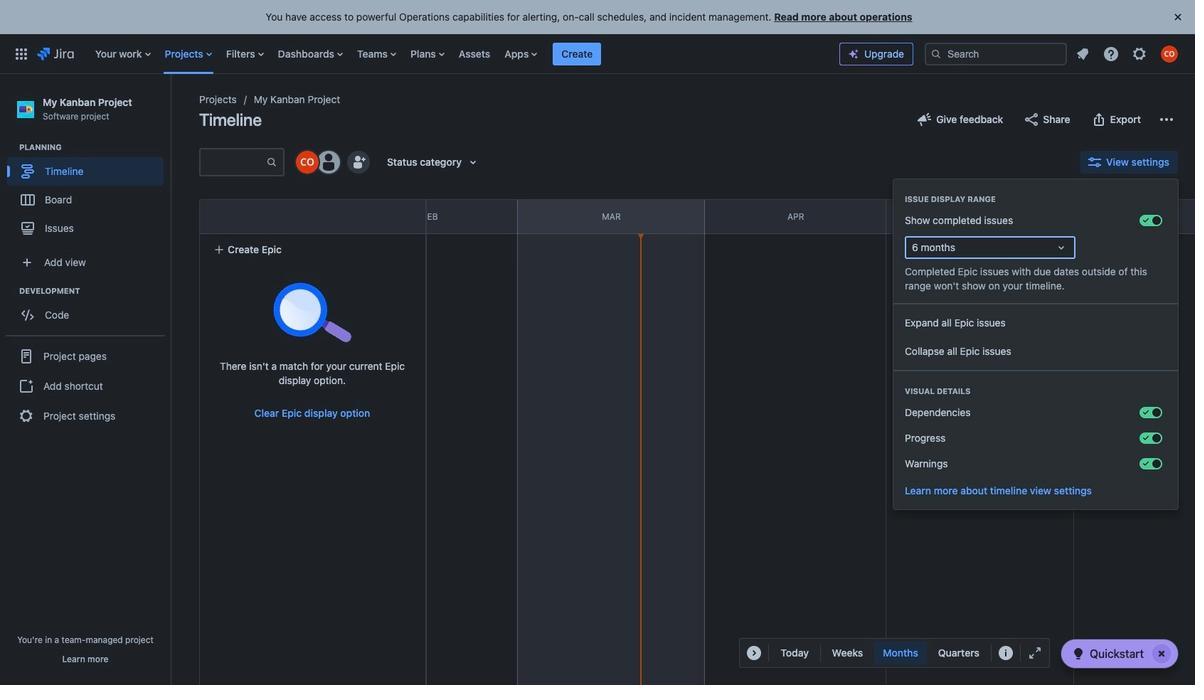 Task type: vqa. For each thing, say whether or not it's contained in the screenshot.
description
no



Task type: locate. For each thing, give the bounding box(es) containing it.
group
[[7, 142, 170, 247], [7, 286, 170, 334], [894, 303, 1179, 370], [6, 335, 165, 436], [824, 642, 989, 665]]

check image
[[1070, 646, 1088, 663]]

None search field
[[925, 42, 1068, 65]]

issue display range group
[[894, 179, 1179, 303]]

column header inside "timeline" grid
[[155, 200, 343, 233]]

row group
[[199, 199, 426, 234]]

heading
[[19, 142, 170, 153], [894, 194, 1179, 205], [19, 286, 170, 297], [894, 386, 1179, 397]]

help image
[[1103, 45, 1120, 62]]

column header
[[155, 200, 343, 233]]

row
[[200, 200, 426, 234]]

list
[[88, 34, 840, 74], [1071, 41, 1187, 67]]

Search field
[[925, 42, 1068, 65]]

banner
[[0, 34, 1196, 74]]

open image
[[1053, 239, 1071, 256]]

appswitcher icon image
[[13, 45, 30, 62]]

list item
[[553, 34, 602, 74]]

export icon image
[[1091, 111, 1108, 128]]

planning image
[[2, 139, 19, 156]]

jira image
[[37, 45, 74, 62], [37, 45, 74, 62]]



Task type: describe. For each thing, give the bounding box(es) containing it.
row group inside "timeline" grid
[[199, 199, 426, 234]]

enter full screen image
[[1027, 645, 1044, 662]]

row inside "timeline" grid
[[200, 200, 426, 234]]

your profile and settings image
[[1162, 45, 1179, 62]]

1 horizontal spatial list
[[1071, 41, 1187, 67]]

sidebar navigation image
[[155, 91, 186, 120]]

sidebar element
[[0, 74, 171, 685]]

dismiss quickstart image
[[1151, 643, 1174, 666]]

notifications image
[[1075, 45, 1092, 62]]

add people image
[[350, 154, 367, 171]]

0 horizontal spatial list
[[88, 34, 840, 74]]

Search timeline text field
[[201, 149, 266, 175]]

primary element
[[9, 34, 840, 74]]

timeline grid
[[155, 199, 1196, 685]]

visual details group
[[894, 370, 1179, 484]]

settings image
[[1132, 45, 1149, 62]]

dismiss image
[[1170, 9, 1187, 26]]

development image
[[2, 283, 19, 300]]

search image
[[931, 48, 942, 59]]



